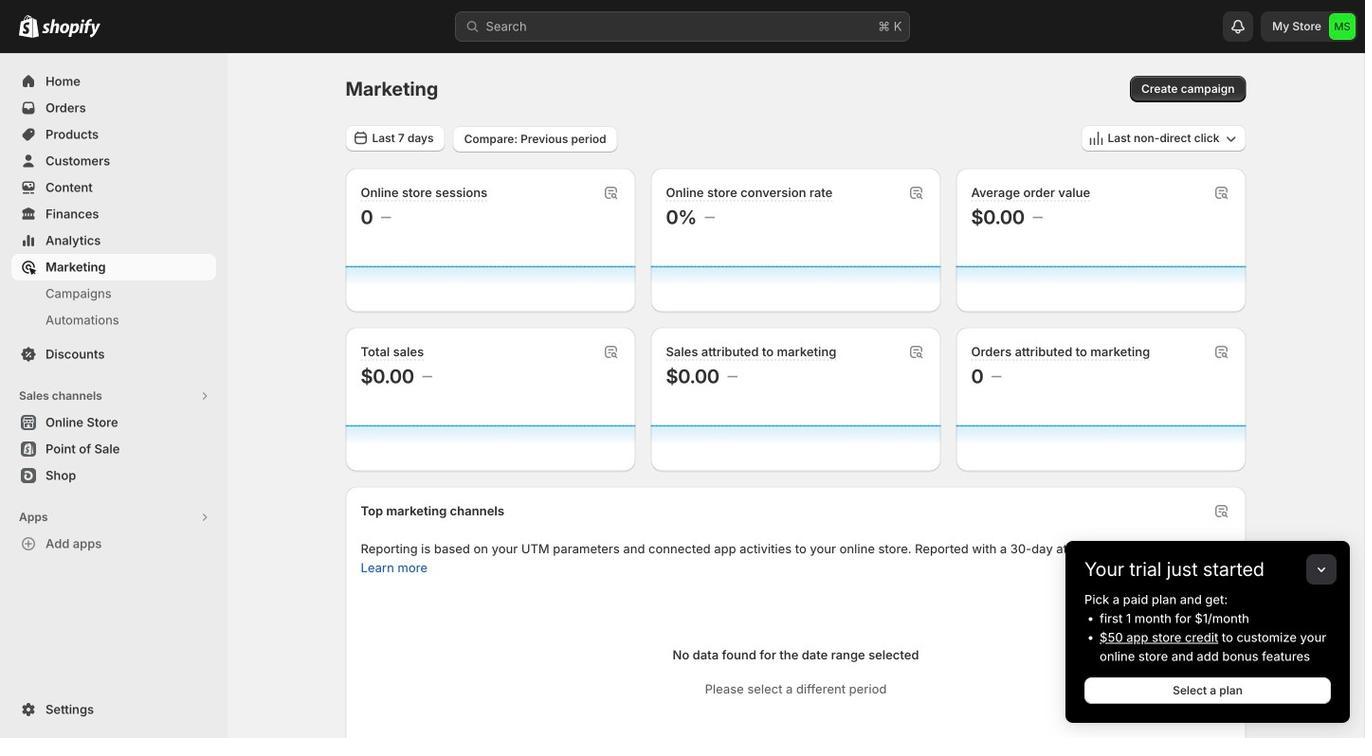 Task type: vqa. For each thing, say whether or not it's contained in the screenshot.
leftmost Shopify image
yes



Task type: locate. For each thing, give the bounding box(es) containing it.
shopify image
[[42, 19, 100, 38]]

my store image
[[1329, 13, 1356, 40]]

shopify image
[[19, 15, 39, 38]]



